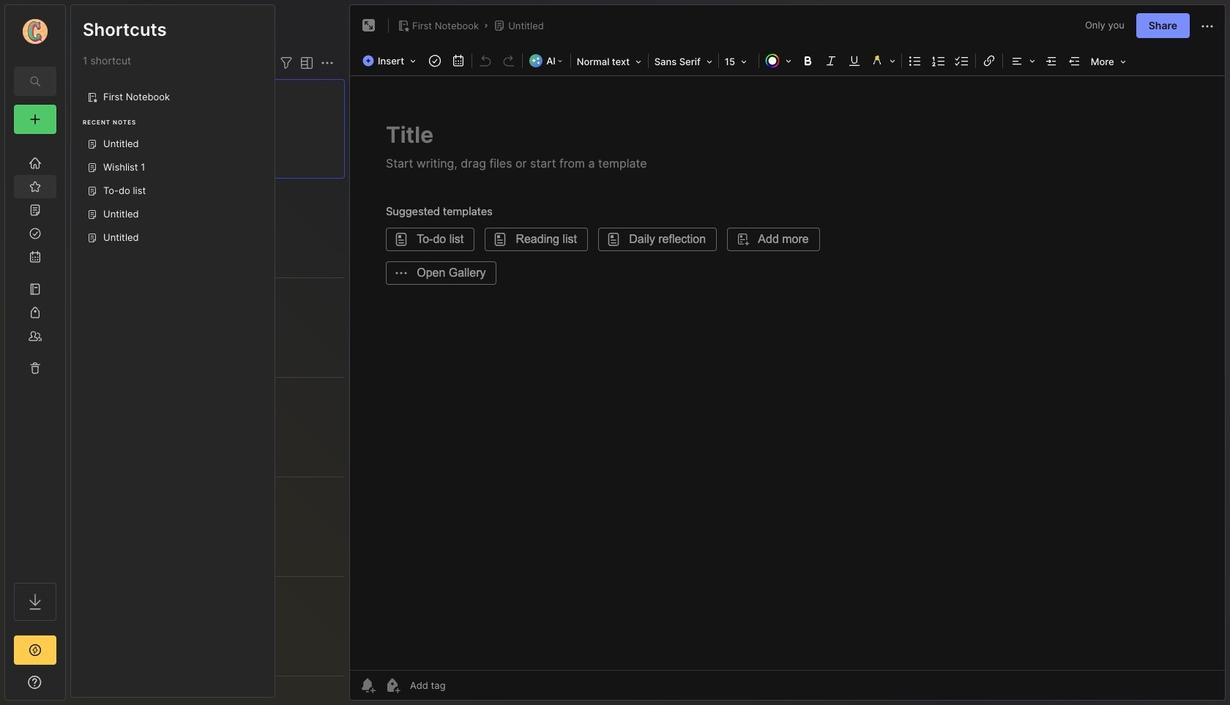 Task type: locate. For each thing, give the bounding box(es) containing it.
tree
[[5, 143, 65, 570]]

upgrade image
[[26, 642, 44, 659]]

checklist image
[[952, 51, 973, 71]]

italic image
[[821, 51, 842, 71]]

more image
[[1087, 51, 1131, 70]]

underline image
[[844, 51, 865, 71]]

heading level image
[[573, 51, 647, 70]]

calendar event image
[[448, 51, 469, 71]]

note window element
[[349, 4, 1226, 701]]

WHAT'S NEW field
[[5, 671, 65, 694]]

click to expand image
[[64, 678, 75, 696]]

main element
[[0, 0, 70, 705]]

Note Editor text field
[[350, 75, 1226, 670]]

bold image
[[798, 51, 818, 71]]

outdent image
[[1065, 51, 1085, 71]]

numbered list image
[[929, 51, 949, 71]]

tree inside main element
[[5, 143, 65, 570]]



Task type: vqa. For each thing, say whether or not it's contained in the screenshot.
Home icon
yes



Task type: describe. For each thing, give the bounding box(es) containing it.
font family image
[[650, 51, 717, 70]]

highlight image
[[866, 51, 900, 71]]

add a reminder image
[[359, 677, 377, 694]]

indent image
[[1042, 51, 1062, 71]]

font size image
[[721, 51, 757, 70]]

expand note image
[[360, 17, 378, 34]]

alignment image
[[1005, 51, 1040, 71]]

add tag image
[[384, 677, 401, 694]]

bulleted list image
[[905, 51, 926, 71]]

home image
[[28, 156, 42, 171]]

insert link image
[[979, 51, 1000, 71]]

Account field
[[5, 17, 65, 46]]

font color image
[[761, 51, 796, 71]]

insert image
[[359, 51, 424, 70]]

edit search image
[[26, 73, 44, 90]]

task image
[[425, 51, 445, 71]]

account image
[[23, 19, 48, 44]]



